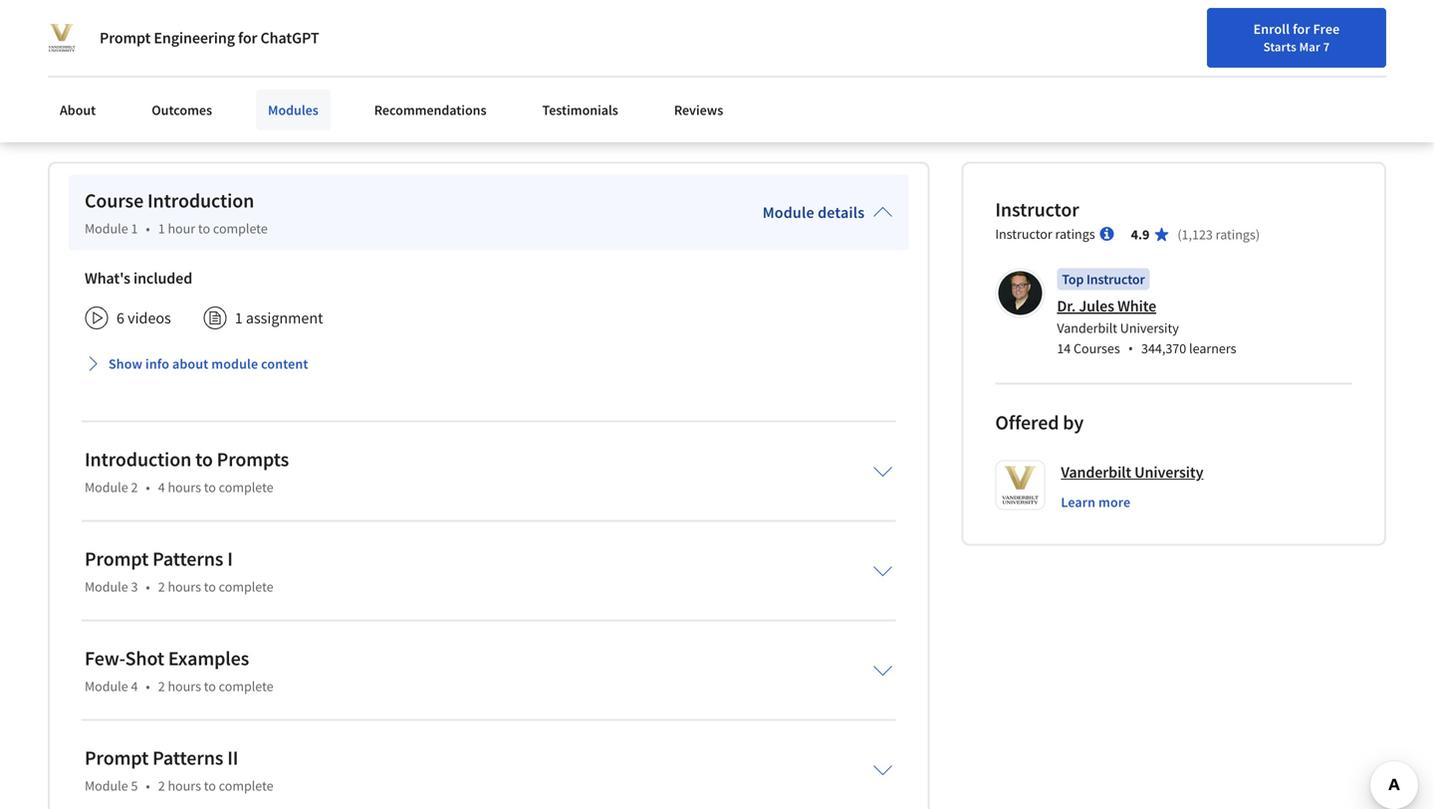 Task type: describe. For each thing, give the bounding box(es) containing it.
engineering
[[154, 28, 235, 48]]

offered
[[995, 410, 1059, 435]]

find
[[1148, 23, 1174, 41]]

info
[[145, 355, 169, 373]]

examples
[[168, 646, 249, 671]]

0 horizontal spatial ratings
[[1055, 225, 1095, 243]]

• for prompts
[[146, 478, 150, 496]]

to for i
[[204, 578, 216, 596]]

to for ii
[[204, 777, 216, 795]]

module for prompt patterns i
[[85, 578, 128, 596]]

read less
[[48, 110, 112, 129]]

details
[[818, 202, 865, 222]]

find your new career link
[[1138, 20, 1283, 45]]

top
[[1062, 270, 1084, 288]]

learn more button
[[1061, 492, 1131, 512]]

log
[[1293, 23, 1314, 41]]

learn
[[1061, 493, 1096, 511]]

modules
[[268, 101, 318, 119]]

what's
[[85, 268, 130, 288]]

testimonials link
[[530, 90, 630, 130]]

1 assignment
[[235, 308, 323, 328]]

join for free
[[1346, 25, 1423, 43]]

about
[[60, 101, 96, 119]]

(
[[1177, 225, 1182, 243]]

introduction inside introduction to prompts module 2 • 4 hours to complete
[[85, 447, 191, 472]]

1 horizontal spatial ratings
[[1216, 225, 1256, 243]]

vanderbilt university image
[[48, 24, 76, 52]]

coursera image
[[24, 16, 150, 48]]

14
[[1057, 339, 1071, 357]]

complete inside course introduction module 1 • 1 hour to complete
[[213, 219, 268, 237]]

2 for ii
[[158, 777, 165, 795]]

jules
[[1079, 296, 1114, 316]]

outcomes link
[[140, 90, 224, 130]]

( 1,123 ratings )
[[1177, 225, 1260, 243]]

dr. jules white image
[[998, 271, 1042, 315]]

in
[[1317, 23, 1328, 41]]

show info about module content button
[[77, 346, 316, 382]]

• inside course introduction module 1 • 1 hour to complete
[[146, 219, 150, 237]]

hours for examples
[[168, 677, 201, 695]]

to for prompts
[[204, 478, 216, 496]]

complete for examples
[[219, 677, 273, 695]]

prompt patterns i module 3 • 2 hours to complete
[[85, 546, 273, 596]]

for for join
[[1375, 25, 1393, 43]]

modules link
[[256, 90, 330, 130]]

top instructor dr. jules white vanderbilt university 14 courses • 344,370 learners
[[1057, 270, 1236, 358]]

dr.
[[1057, 296, 1076, 316]]

to inside course introduction module 1 • 1 hour to complete
[[198, 219, 210, 237]]

course introduction module 1 • 1 hour to complete
[[85, 188, 268, 237]]

for for enroll
[[1293, 20, 1310, 38]]

4 inside few-shot examples module 4 • 2 hours to complete
[[131, 677, 138, 695]]

patterns for i
[[152, 546, 223, 571]]

few-
[[85, 646, 125, 671]]

module details
[[763, 202, 865, 222]]

4 inside introduction to prompts module 2 • 4 hours to complete
[[158, 478, 165, 496]]

enroll for free starts mar 7
[[1253, 20, 1340, 55]]

prompts
[[217, 447, 289, 472]]

your
[[1177, 23, 1203, 41]]

reviews link
[[662, 90, 735, 130]]

to left prompts
[[195, 447, 213, 472]]

i
[[227, 546, 233, 571]]

learn more
[[1061, 493, 1131, 511]]

courses
[[1074, 339, 1120, 357]]

starts
[[1263, 39, 1296, 55]]

4.9
[[1131, 225, 1150, 243]]

few-shot examples module 4 • 2 hours to complete
[[85, 646, 273, 695]]

6
[[117, 308, 124, 328]]

prompt for i
[[85, 546, 149, 571]]

outcomes
[[152, 101, 212, 119]]

vanderbilt university
[[1061, 462, 1203, 482]]

module
[[211, 355, 258, 373]]

less
[[86, 110, 112, 129]]

• inside top instructor dr. jules white vanderbilt university 14 courses • 344,370 learners
[[1128, 339, 1133, 358]]

reviews
[[674, 101, 723, 119]]

instructor ratings
[[995, 225, 1095, 243]]

1 horizontal spatial 1
[[158, 219, 165, 237]]

complete for i
[[219, 578, 273, 596]]

to for examples
[[204, 677, 216, 695]]

shot
[[125, 646, 164, 671]]

instructor for instructor
[[995, 197, 1079, 222]]

3
[[131, 578, 138, 596]]

vanderbilt inside top instructor dr. jules white vanderbilt university 14 courses • 344,370 learners
[[1057, 319, 1117, 337]]

hours for prompts
[[168, 478, 201, 496]]

introduction inside course introduction module 1 • 1 hour to complete
[[147, 188, 254, 213]]



Task type: locate. For each thing, give the bounding box(es) containing it.
offered by
[[995, 410, 1084, 435]]

patterns for ii
[[152, 746, 223, 771]]

0 horizontal spatial free
[[1313, 20, 1340, 38]]

assignment
[[246, 308, 323, 328]]

show
[[109, 355, 142, 373]]

to inside few-shot examples module 4 • 2 hours to complete
[[204, 677, 216, 695]]

2 horizontal spatial for
[[1375, 25, 1393, 43]]

complete for prompts
[[219, 478, 273, 496]]

show info about module content
[[109, 355, 308, 373]]

)
[[1256, 225, 1260, 243]]

module inside few-shot examples module 4 • 2 hours to complete
[[85, 677, 128, 695]]

for inside join for free link
[[1375, 25, 1393, 43]]

complete down i
[[219, 578, 273, 596]]

0 vertical spatial patterns
[[152, 546, 223, 571]]

module for prompt patterns ii
[[85, 777, 128, 795]]

hours right 3 on the bottom of page
[[168, 578, 201, 596]]

2 up "prompt patterns i module 3 • 2 hours to complete"
[[131, 478, 138, 496]]

learners
[[1189, 339, 1236, 357]]

complete inside "prompt patterns i module 3 • 2 hours to complete"
[[219, 578, 273, 596]]

module inside introduction to prompts module 2 • 4 hours to complete
[[85, 478, 128, 496]]

2 for examples
[[158, 677, 165, 695]]

instructor up dr. jules white image
[[995, 225, 1052, 243]]

free right join
[[1396, 25, 1423, 43]]

3 hours from the top
[[168, 677, 201, 695]]

chatgpt
[[260, 28, 319, 48]]

ratings right 1,123
[[1216, 225, 1256, 243]]

None search field
[[284, 12, 612, 52]]

instructor for instructor ratings
[[995, 225, 1052, 243]]

videos
[[128, 308, 171, 328]]

instructor inside top instructor dr. jules white vanderbilt university 14 courses • 344,370 learners
[[1086, 270, 1145, 288]]

module inside "prompt patterns i module 3 • 2 hours to complete"
[[85, 578, 128, 596]]

• left 344,370
[[1128, 339, 1133, 358]]

1,123
[[1182, 225, 1213, 243]]

complete for ii
[[219, 777, 273, 795]]

instructor up the dr. jules white link at right top
[[1086, 270, 1145, 288]]

enroll
[[1253, 20, 1290, 38]]

1 down the course
[[131, 219, 138, 237]]

to
[[198, 219, 210, 237], [195, 447, 213, 472], [204, 478, 216, 496], [204, 578, 216, 596], [204, 677, 216, 695], [204, 777, 216, 795]]

1 vertical spatial university
[[1134, 462, 1203, 482]]

hours inside introduction to prompts module 2 • 4 hours to complete
[[168, 478, 201, 496]]

0 horizontal spatial 1
[[131, 219, 138, 237]]

free for enroll for free starts mar 7
[[1313, 20, 1340, 38]]

for inside the enroll for free starts mar 7
[[1293, 20, 1310, 38]]

1 vertical spatial vanderbilt
[[1061, 462, 1131, 482]]

0 vertical spatial instructor
[[995, 197, 1079, 222]]

hours up "prompt patterns i module 3 • 2 hours to complete"
[[168, 478, 201, 496]]

more
[[1098, 493, 1131, 511]]

to right hour
[[198, 219, 210, 237]]

2 right "5"
[[158, 777, 165, 795]]

what's included
[[85, 268, 192, 288]]

• for examples
[[146, 677, 150, 695]]

ratings
[[1055, 225, 1095, 243], [1216, 225, 1256, 243]]

0 vertical spatial university
[[1120, 319, 1179, 337]]

read
[[48, 110, 82, 129]]

free inside the enroll for free starts mar 7
[[1313, 20, 1340, 38]]

1 vertical spatial instructor
[[995, 225, 1052, 243]]

complete inside introduction to prompts module 2 • 4 hours to complete
[[219, 478, 273, 496]]

to inside prompt patterns ii module 5 • 2 hours to complete
[[204, 777, 216, 795]]

ii
[[227, 746, 238, 771]]

1 horizontal spatial for
[[1293, 20, 1310, 38]]

log in link
[[1283, 20, 1338, 44]]

to up "prompt patterns i module 3 • 2 hours to complete"
[[204, 478, 216, 496]]

2 down shot
[[158, 677, 165, 695]]

to down examples
[[204, 677, 216, 695]]

2 inside prompt patterns ii module 5 • 2 hours to complete
[[158, 777, 165, 795]]

prompt inside "prompt patterns i module 3 • 2 hours to complete"
[[85, 546, 149, 571]]

344,370
[[1141, 339, 1186, 357]]

hours inside prompt patterns ii module 5 • 2 hours to complete
[[168, 777, 201, 795]]

instructor up instructor ratings
[[995, 197, 1079, 222]]

introduction down show
[[85, 447, 191, 472]]

ratings up top
[[1055, 225, 1095, 243]]

university inside top instructor dr. jules white vanderbilt university 14 courses • 344,370 learners
[[1120, 319, 1179, 337]]

hours right "5"
[[168, 777, 201, 795]]

prompt engineering for chatgpt
[[100, 28, 319, 48]]

1 horizontal spatial 4
[[158, 478, 165, 496]]

• right 3 on the bottom of page
[[146, 578, 150, 596]]

hours for i
[[168, 578, 201, 596]]

complete down prompts
[[219, 478, 273, 496]]

4 down shot
[[131, 677, 138, 695]]

content
[[261, 355, 308, 373]]

4 hours from the top
[[168, 777, 201, 795]]

hours inside "prompt patterns i module 3 • 2 hours to complete"
[[168, 578, 201, 596]]

course
[[85, 188, 144, 213]]

by
[[1063, 410, 1084, 435]]

hour
[[168, 219, 195, 237]]

5
[[131, 777, 138, 795]]

free
[[1313, 20, 1340, 38], [1396, 25, 1423, 43]]

for right join
[[1375, 25, 1393, 43]]

vanderbilt up courses
[[1057, 319, 1117, 337]]

prompt up 3 on the bottom of page
[[85, 546, 149, 571]]

2 vertical spatial prompt
[[85, 746, 149, 771]]

to inside "prompt patterns i module 3 • 2 hours to complete"
[[204, 578, 216, 596]]

1 patterns from the top
[[152, 546, 223, 571]]

1 horizontal spatial free
[[1396, 25, 1423, 43]]

to right "5"
[[204, 777, 216, 795]]

log in
[[1293, 23, 1328, 41]]

complete inside prompt patterns ii module 5 • 2 hours to complete
[[219, 777, 273, 795]]

about
[[172, 355, 208, 373]]

module for introduction to prompts
[[85, 478, 128, 496]]

• left hour
[[146, 219, 150, 237]]

about link
[[48, 90, 108, 130]]

1 vertical spatial 4
[[131, 677, 138, 695]]

•
[[146, 219, 150, 237], [1128, 339, 1133, 358], [146, 478, 150, 496], [146, 578, 150, 596], [146, 677, 150, 695], [146, 777, 150, 795]]

module inside course introduction module 1 • 1 hour to complete
[[85, 219, 128, 237]]

• right "5"
[[146, 777, 150, 795]]

module for few-shot examples
[[85, 677, 128, 695]]

6 videos
[[117, 308, 171, 328]]

2 for i
[[158, 578, 165, 596]]

4
[[158, 478, 165, 496], [131, 677, 138, 695]]

vanderbilt
[[1057, 319, 1117, 337], [1061, 462, 1131, 482]]

• up "prompt patterns i module 3 • 2 hours to complete"
[[146, 478, 150, 496]]

module
[[763, 202, 814, 222], [85, 219, 128, 237], [85, 478, 128, 496], [85, 578, 128, 596], [85, 677, 128, 695], [85, 777, 128, 795]]

vanderbilt university link
[[1061, 460, 1203, 484]]

prompt for for
[[100, 28, 151, 48]]

testimonials
[[542, 101, 618, 119]]

2 right 3 on the bottom of page
[[158, 578, 165, 596]]

complete
[[213, 219, 268, 237], [219, 478, 273, 496], [219, 578, 273, 596], [219, 677, 273, 695], [219, 777, 273, 795]]

introduction
[[147, 188, 254, 213], [85, 447, 191, 472]]

• down shot
[[146, 677, 150, 695]]

patterns inside prompt patterns ii module 5 • 2 hours to complete
[[152, 746, 223, 771]]

• inside "prompt patterns i module 3 • 2 hours to complete"
[[146, 578, 150, 596]]

complete down ii
[[219, 777, 273, 795]]

• for i
[[146, 578, 150, 596]]

0 horizontal spatial 4
[[131, 677, 138, 695]]

read less button
[[48, 109, 112, 130]]

join for free link
[[1340, 15, 1428, 53]]

university
[[1120, 319, 1179, 337], [1134, 462, 1203, 482]]

0 vertical spatial introduction
[[147, 188, 254, 213]]

2 inside introduction to prompts module 2 • 4 hours to complete
[[131, 478, 138, 496]]

2 vertical spatial instructor
[[1086, 270, 1145, 288]]

introduction up hour
[[147, 188, 254, 213]]

module inside prompt patterns ii module 5 • 2 hours to complete
[[85, 777, 128, 795]]

white
[[1117, 296, 1156, 316]]

• inside introduction to prompts module 2 • 4 hours to complete
[[146, 478, 150, 496]]

new
[[1206, 23, 1232, 41]]

2 horizontal spatial 1
[[235, 308, 243, 328]]

complete down examples
[[219, 677, 273, 695]]

vanderbilt up learn more
[[1061, 462, 1131, 482]]

• for ii
[[146, 777, 150, 795]]

included
[[133, 268, 192, 288]]

4 up "prompt patterns i module 3 • 2 hours to complete"
[[158, 478, 165, 496]]

2
[[131, 478, 138, 496], [158, 578, 165, 596], [158, 677, 165, 695], [158, 777, 165, 795]]

prompt inside prompt patterns ii module 5 • 2 hours to complete
[[85, 746, 149, 771]]

0 horizontal spatial for
[[238, 28, 257, 48]]

2 hours from the top
[[168, 578, 201, 596]]

1 hours from the top
[[168, 478, 201, 496]]

complete inside few-shot examples module 4 • 2 hours to complete
[[219, 677, 273, 695]]

1 vertical spatial introduction
[[85, 447, 191, 472]]

patterns inside "prompt patterns i module 3 • 2 hours to complete"
[[152, 546, 223, 571]]

career
[[1235, 23, 1273, 41]]

• inside few-shot examples module 4 • 2 hours to complete
[[146, 677, 150, 695]]

to up examples
[[204, 578, 216, 596]]

1 left hour
[[158, 219, 165, 237]]

1 vertical spatial prompt
[[85, 546, 149, 571]]

introduction to prompts module 2 • 4 hours to complete
[[85, 447, 289, 496]]

for
[[1293, 20, 1310, 38], [1375, 25, 1393, 43], [238, 28, 257, 48]]

prompt right 'vanderbilt university' icon
[[100, 28, 151, 48]]

0 vertical spatial prompt
[[100, 28, 151, 48]]

prompt for ii
[[85, 746, 149, 771]]

join
[[1346, 25, 1372, 43]]

7
[[1323, 39, 1330, 55]]

• inside prompt patterns ii module 5 • 2 hours to complete
[[146, 777, 150, 795]]

2 inside "prompt patterns i module 3 • 2 hours to complete"
[[158, 578, 165, 596]]

complete right hour
[[213, 219, 268, 237]]

2 patterns from the top
[[152, 746, 223, 771]]

0 vertical spatial 4
[[158, 478, 165, 496]]

hours for ii
[[168, 777, 201, 795]]

dr. jules white link
[[1057, 296, 1156, 316]]

find your new career
[[1148, 23, 1273, 41]]

prompt patterns ii module 5 • 2 hours to complete
[[85, 746, 273, 795]]

1 vertical spatial patterns
[[152, 746, 223, 771]]

patterns left ii
[[152, 746, 223, 771]]

1
[[131, 219, 138, 237], [158, 219, 165, 237], [235, 308, 243, 328]]

for left chatgpt at left
[[238, 28, 257, 48]]

free for join for free
[[1396, 25, 1423, 43]]

1 left assignment
[[235, 308, 243, 328]]

recommendations link
[[362, 90, 498, 130]]

prompt up "5"
[[85, 746, 149, 771]]

hours inside few-shot examples module 4 • 2 hours to complete
[[168, 677, 201, 695]]

2 inside few-shot examples module 4 • 2 hours to complete
[[158, 677, 165, 695]]

prompt
[[100, 28, 151, 48], [85, 546, 149, 571], [85, 746, 149, 771]]

patterns
[[152, 546, 223, 571], [152, 746, 223, 771]]

for up mar
[[1293, 20, 1310, 38]]

free up 7
[[1313, 20, 1340, 38]]

patterns left i
[[152, 546, 223, 571]]

mar
[[1299, 39, 1320, 55]]

0 vertical spatial vanderbilt
[[1057, 319, 1117, 337]]

recommendations
[[374, 101, 487, 119]]

hours down examples
[[168, 677, 201, 695]]



Task type: vqa. For each thing, say whether or not it's contained in the screenshot.
topmost DOING
no



